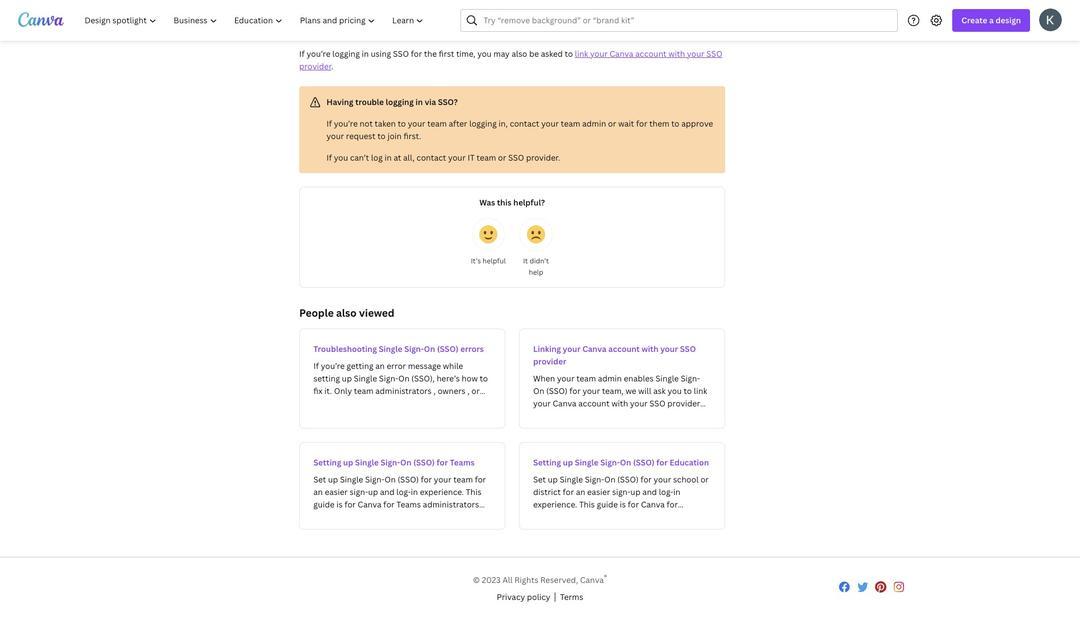 Task type: describe. For each thing, give the bounding box(es) containing it.
link
[[575, 48, 588, 59]]

this
[[497, 197, 512, 208]]

sso?
[[438, 97, 458, 107]]

for for if you're logging in using sso for the first time, you may also be asked to
[[411, 48, 422, 59]]

setting up single sign-on (sso) for teams
[[314, 457, 475, 468]]

taken
[[375, 118, 396, 129]]

account for linking
[[609, 344, 640, 354]]

up for setting up single sign-on (sso) for education
[[563, 457, 573, 468]]

®
[[604, 573, 607, 582]]

with for link your canva account with your sso provider
[[669, 48, 685, 59]]

linking
[[533, 344, 561, 354]]

0 horizontal spatial team
[[427, 118, 447, 129]]

troubleshooting single sign-on (sso) errors
[[314, 344, 484, 354]]

can't
[[350, 152, 369, 163]]

for for setting up single sign-on (sso) for teams
[[437, 457, 448, 468]]

admin
[[582, 118, 606, 129]]

teams
[[450, 457, 475, 468]]

it
[[523, 256, 528, 266]]

if for if you can't log in at all, contact your it team or sso provider.
[[327, 152, 332, 163]]

2 horizontal spatial team
[[561, 118, 580, 129]]

top level navigation element
[[77, 9, 434, 32]]

be
[[529, 48, 539, 59]]

using
[[371, 48, 391, 59]]

single for setting up single sign-on (sso) for education
[[575, 457, 599, 468]]

helpful
[[483, 256, 506, 266]]

for inside if you're not taken to your team after logging in, contact your team admin or wait for them to approve your request to join first.
[[636, 118, 648, 129]]

policy
[[527, 592, 551, 602]]

privacy
[[497, 592, 525, 602]]

or inside if you're not taken to your team after logging in, contact your team admin or wait for them to approve your request to join first.
[[608, 118, 616, 129]]

terms
[[560, 592, 583, 602]]

errors
[[461, 344, 484, 354]]

provider for linking your canva account with your sso provider
[[533, 356, 567, 367]]

privacy policy link
[[497, 591, 551, 604]]

canva for link
[[610, 48, 634, 59]]

1 horizontal spatial also
[[512, 48, 527, 59]]

provider for link your canva account with your sso provider
[[299, 61, 331, 72]]

if you can't log in at all, contact your it team or sso provider.
[[327, 152, 560, 163]]

you're for logging
[[307, 48, 331, 59]]

didn't
[[530, 256, 549, 266]]

logging inside if you're not taken to your team after logging in, contact your team admin or wait for them to approve your request to join first.
[[469, 118, 497, 129]]

helpful?
[[514, 197, 545, 208]]

people also viewed
[[299, 306, 395, 320]]

1 vertical spatial or
[[498, 152, 506, 163]]

contact inside if you're not taken to your team after logging in, contact your team admin or wait for them to approve your request to join first.
[[510, 118, 540, 129]]

2 vertical spatial in
[[385, 152, 392, 163]]

at
[[394, 152, 401, 163]]

.
[[331, 61, 333, 72]]

not
[[360, 118, 373, 129]]

(sso) for setting up single sign-on (sso) for teams
[[413, 457, 435, 468]]

2023
[[482, 575, 501, 585]]

linking your canva account with your sso provider link
[[519, 329, 725, 429]]

people
[[299, 306, 334, 320]]

kendall parks image
[[1040, 8, 1062, 31]]

if you're not taken to your team after logging in, contact your team admin or wait for them to approve your request to join first.
[[327, 118, 713, 141]]

if for if you're not taken to your team after logging in, contact your team admin or wait for them to approve your request to join first.
[[327, 118, 332, 129]]

setting up single sign-on (sso) for teams link
[[299, 442, 506, 530]]

request
[[346, 131, 376, 141]]

setting for setting up single sign-on (sso) for education
[[533, 457, 561, 468]]

link your canva account with your sso provider
[[299, 48, 723, 72]]

setting for setting up single sign-on (sso) for teams
[[314, 457, 341, 468]]

sign- for setting up single sign-on (sso) for education
[[601, 457, 620, 468]]

for for setting up single sign-on (sso) for education
[[657, 457, 668, 468]]

sso inside linking your canva account with your sso provider
[[680, 344, 696, 354]]

troubleshooting single sign-on (sso) errors link
[[299, 329, 506, 429]]

1 horizontal spatial sign-
[[404, 344, 424, 354]]

first
[[439, 48, 454, 59]]

on for setting up single sign-on (sso) for teams
[[400, 457, 412, 468]]

linking your canva account with your sso provider
[[533, 344, 696, 367]]

to down the taken
[[378, 131, 386, 141]]

sso inside link your canva account with your sso provider
[[707, 48, 723, 59]]

was this helpful?
[[480, 197, 545, 208]]

up for setting up single sign-on (sso) for teams
[[343, 457, 353, 468]]

logging for you're
[[333, 48, 360, 59]]

with for linking your canva account with your sso provider
[[642, 344, 659, 354]]

setting up single sign-on (sso) for education link
[[519, 442, 725, 530]]

account for link
[[636, 48, 667, 59]]



Task type: vqa. For each thing, say whether or not it's contained in the screenshot.
the Single related to Setting up Single Sign-On (SSO) for Teams
yes



Task type: locate. For each thing, give the bounding box(es) containing it.
it
[[468, 152, 475, 163]]

0 vertical spatial contact
[[510, 118, 540, 129]]

asked
[[541, 48, 563, 59]]

1 horizontal spatial single
[[379, 344, 403, 354]]

logging
[[333, 48, 360, 59], [386, 97, 414, 107], [469, 118, 497, 129]]

it's helpful
[[471, 256, 506, 266]]

0 horizontal spatial you
[[334, 152, 348, 163]]

team left admin
[[561, 118, 580, 129]]

2 up from the left
[[563, 457, 573, 468]]

provider inside linking your canva account with your sso provider
[[533, 356, 567, 367]]

rights
[[515, 575, 539, 585]]

1 horizontal spatial logging
[[386, 97, 414, 107]]

first.
[[404, 131, 422, 141]]

2 setting from the left
[[533, 457, 561, 468]]

2 horizontal spatial single
[[575, 457, 599, 468]]

single
[[379, 344, 403, 354], [355, 457, 379, 468], [575, 457, 599, 468]]

0 vertical spatial you're
[[307, 48, 331, 59]]

0 horizontal spatial contact
[[417, 152, 446, 163]]

1 vertical spatial with
[[642, 344, 659, 354]]

0 vertical spatial also
[[512, 48, 527, 59]]

1 setting from the left
[[314, 457, 341, 468]]

0 horizontal spatial with
[[642, 344, 659, 354]]

also right people
[[336, 306, 357, 320]]

them
[[650, 118, 670, 129]]

canva
[[610, 48, 634, 59], [583, 344, 607, 354], [580, 575, 604, 585]]

troubleshooting
[[314, 344, 377, 354]]

canva inside © 2023 all rights reserved, canva ®
[[580, 575, 604, 585]]

was
[[480, 197, 495, 208]]

1 vertical spatial in
[[416, 97, 423, 107]]

you're up having
[[307, 48, 331, 59]]

canva right link
[[610, 48, 634, 59]]

or
[[608, 118, 616, 129], [498, 152, 506, 163]]

sign- for setting up single sign-on (sso) for teams
[[381, 457, 400, 468]]

(sso) for setting up single sign-on (sso) for education
[[633, 457, 655, 468]]

1 up from the left
[[343, 457, 353, 468]]

you're for not
[[334, 118, 358, 129]]

1 horizontal spatial team
[[477, 152, 496, 163]]

(sso) left education
[[633, 457, 655, 468]]

0 vertical spatial canva
[[610, 48, 634, 59]]

contact right all,
[[417, 152, 446, 163]]

©
[[473, 575, 480, 585]]

with
[[669, 48, 685, 59], [642, 344, 659, 354]]

logging up the taken
[[386, 97, 414, 107]]

for right the wait
[[636, 118, 648, 129]]

a
[[990, 15, 994, 26]]

for
[[411, 48, 422, 59], [636, 118, 648, 129], [437, 457, 448, 468], [657, 457, 668, 468]]

provider up having
[[299, 61, 331, 72]]

you
[[478, 48, 492, 59], [334, 152, 348, 163]]

0 vertical spatial logging
[[333, 48, 360, 59]]

provider.
[[526, 152, 560, 163]]

join
[[388, 131, 402, 141]]

design
[[996, 15, 1021, 26]]

create a design
[[962, 15, 1021, 26]]

education
[[670, 457, 709, 468]]

🙂 image
[[479, 225, 498, 244]]

2 vertical spatial if
[[327, 152, 332, 163]]

viewed
[[359, 306, 395, 320]]

in left 'using'
[[362, 48, 369, 59]]

logging left in, at left top
[[469, 118, 497, 129]]

1 horizontal spatial in
[[385, 152, 392, 163]]

it's
[[471, 256, 481, 266]]

1 horizontal spatial contact
[[510, 118, 540, 129]]

0 horizontal spatial single
[[355, 457, 379, 468]]

or right it
[[498, 152, 506, 163]]

1 vertical spatial provider
[[533, 356, 567, 367]]

0 vertical spatial in
[[362, 48, 369, 59]]

1 horizontal spatial provider
[[533, 356, 567, 367]]

trouble
[[355, 97, 384, 107]]

or left the wait
[[608, 118, 616, 129]]

may
[[494, 48, 510, 59]]

canva for linking
[[583, 344, 607, 354]]

in
[[362, 48, 369, 59], [416, 97, 423, 107], [385, 152, 392, 163]]

0 vertical spatial account
[[636, 48, 667, 59]]

sign-
[[404, 344, 424, 354], [381, 457, 400, 468], [601, 457, 620, 468]]

account inside link your canva account with your sso provider
[[636, 48, 667, 59]]

0 horizontal spatial up
[[343, 457, 353, 468]]

2 horizontal spatial logging
[[469, 118, 497, 129]]

if for if you're logging in using sso for the first time, you may also be asked to
[[299, 48, 305, 59]]

via
[[425, 97, 436, 107]]

0 vertical spatial provider
[[299, 61, 331, 72]]

1 vertical spatial you
[[334, 152, 348, 163]]

team right it
[[477, 152, 496, 163]]

if you're logging in using sso for the first time, you may also be asked to
[[299, 48, 575, 59]]

the
[[424, 48, 437, 59]]

setting up single sign-on (sso) for education
[[533, 457, 709, 468]]

1 vertical spatial account
[[609, 344, 640, 354]]

canva up terms
[[580, 575, 604, 585]]

2 horizontal spatial (sso)
[[633, 457, 655, 468]]

1 horizontal spatial on
[[424, 344, 435, 354]]

in for via
[[416, 97, 423, 107]]

0 horizontal spatial in
[[362, 48, 369, 59]]

sso
[[393, 48, 409, 59], [707, 48, 723, 59], [508, 152, 524, 163], [680, 344, 696, 354]]

it didn't help
[[523, 256, 549, 277]]

with inside linking your canva account with your sso provider
[[642, 344, 659, 354]]

provider
[[299, 61, 331, 72], [533, 356, 567, 367]]

account
[[636, 48, 667, 59], [609, 344, 640, 354]]

2 vertical spatial canva
[[580, 575, 604, 585]]

1 vertical spatial you're
[[334, 118, 358, 129]]

2 horizontal spatial on
[[620, 457, 631, 468]]

contact right in, at left top
[[510, 118, 540, 129]]

wait
[[618, 118, 634, 129]]

2 horizontal spatial sign-
[[601, 457, 620, 468]]

approve
[[682, 118, 713, 129]]

to
[[565, 48, 573, 59], [398, 118, 406, 129], [672, 118, 680, 129], [378, 131, 386, 141]]

with inside link your canva account with your sso provider
[[669, 48, 685, 59]]

for left education
[[657, 457, 668, 468]]

after
[[449, 118, 467, 129]]

1 vertical spatial logging
[[386, 97, 414, 107]]

1 vertical spatial also
[[336, 306, 357, 320]]

(sso)
[[437, 344, 459, 354], [413, 457, 435, 468], [633, 457, 655, 468]]

time,
[[456, 48, 476, 59]]

1 horizontal spatial or
[[608, 118, 616, 129]]

canva inside linking your canva account with your sso provider
[[583, 344, 607, 354]]

logging up the .
[[333, 48, 360, 59]]

0 vertical spatial you
[[478, 48, 492, 59]]

log
[[371, 152, 383, 163]]

single for setting up single sign-on (sso) for teams
[[355, 457, 379, 468]]

canva right linking
[[583, 344, 607, 354]]

setting
[[314, 457, 341, 468], [533, 457, 561, 468]]

in left at
[[385, 152, 392, 163]]

also left be
[[512, 48, 527, 59]]

0 horizontal spatial logging
[[333, 48, 360, 59]]

for left teams
[[437, 457, 448, 468]]

0 vertical spatial if
[[299, 48, 305, 59]]

for left the
[[411, 48, 422, 59]]

create a design button
[[953, 9, 1030, 32]]

0 horizontal spatial setting
[[314, 457, 341, 468]]

0 vertical spatial with
[[669, 48, 685, 59]]

contact
[[510, 118, 540, 129], [417, 152, 446, 163]]

1 horizontal spatial (sso)
[[437, 344, 459, 354]]

1 horizontal spatial you're
[[334, 118, 358, 129]]

0 vertical spatial or
[[608, 118, 616, 129]]

1 horizontal spatial you
[[478, 48, 492, 59]]

0 horizontal spatial on
[[400, 457, 412, 468]]

if inside if you're not taken to your team after logging in, contact your team admin or wait for them to approve your request to join first.
[[327, 118, 332, 129]]

1 horizontal spatial with
[[669, 48, 685, 59]]

privacy policy
[[497, 592, 551, 602]]

in for using
[[362, 48, 369, 59]]

1 vertical spatial canva
[[583, 344, 607, 354]]

on
[[424, 344, 435, 354], [400, 457, 412, 468], [620, 457, 631, 468]]

😔 image
[[527, 225, 545, 244]]

2 horizontal spatial in
[[416, 97, 423, 107]]

reserved,
[[541, 575, 578, 585]]

in,
[[499, 118, 508, 129]]

0 horizontal spatial or
[[498, 152, 506, 163]]

1 horizontal spatial setting
[[533, 457, 561, 468]]

all,
[[403, 152, 415, 163]]

provider down linking
[[533, 356, 567, 367]]

2 vertical spatial logging
[[469, 118, 497, 129]]

link your canva account with your sso provider link
[[299, 48, 723, 72]]

you left can't
[[334, 152, 348, 163]]

on for setting up single sign-on (sso) for education
[[620, 457, 631, 468]]

(sso) left teams
[[413, 457, 435, 468]]

0 horizontal spatial provider
[[299, 61, 331, 72]]

terms link
[[560, 591, 583, 604]]

you're
[[307, 48, 331, 59], [334, 118, 358, 129]]

you're up "request"
[[334, 118, 358, 129]]

team left after
[[427, 118, 447, 129]]

also
[[512, 48, 527, 59], [336, 306, 357, 320]]

logging for trouble
[[386, 97, 414, 107]]

Try "remove background" or "brand kit" search field
[[484, 10, 891, 31]]

help
[[529, 268, 544, 277]]

you're inside if you're not taken to your team after logging in, contact your team admin or wait for them to approve your request to join first.
[[334, 118, 358, 129]]

create
[[962, 15, 988, 26]]

account inside linking your canva account with your sso provider
[[609, 344, 640, 354]]

1 horizontal spatial up
[[563, 457, 573, 468]]

0 horizontal spatial you're
[[307, 48, 331, 59]]

to up the join
[[398, 118, 406, 129]]

0 horizontal spatial (sso)
[[413, 457, 435, 468]]

if
[[299, 48, 305, 59], [327, 118, 332, 129], [327, 152, 332, 163]]

canva inside link your canva account with your sso provider
[[610, 48, 634, 59]]

having trouble logging in via sso?
[[327, 97, 458, 107]]

all
[[503, 575, 513, 585]]

to right them
[[672, 118, 680, 129]]

© 2023 all rights reserved, canva ®
[[473, 573, 607, 585]]

1 vertical spatial contact
[[417, 152, 446, 163]]

team
[[427, 118, 447, 129], [561, 118, 580, 129], [477, 152, 496, 163]]

you left may
[[478, 48, 492, 59]]

provider inside link your canva account with your sso provider
[[299, 61, 331, 72]]

up
[[343, 457, 353, 468], [563, 457, 573, 468]]

to left link
[[565, 48, 573, 59]]

0 horizontal spatial sign-
[[381, 457, 400, 468]]

0 horizontal spatial also
[[336, 306, 357, 320]]

(sso) left errors
[[437, 344, 459, 354]]

in left via
[[416, 97, 423, 107]]

your
[[590, 48, 608, 59], [687, 48, 705, 59], [408, 118, 426, 129], [541, 118, 559, 129], [327, 131, 344, 141], [448, 152, 466, 163], [563, 344, 581, 354], [661, 344, 678, 354]]

having
[[327, 97, 353, 107]]

1 vertical spatial if
[[327, 118, 332, 129]]



